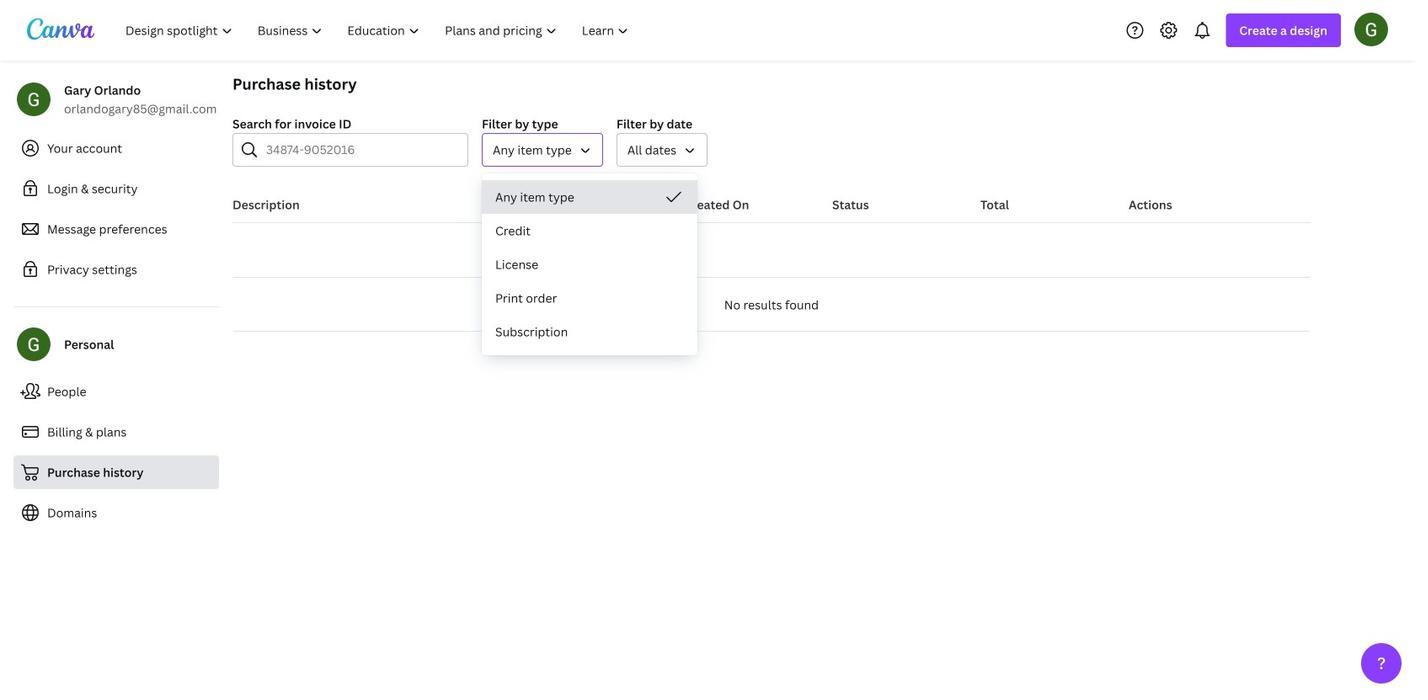 Task type: locate. For each thing, give the bounding box(es) containing it.
option
[[482, 180, 697, 214], [482, 214, 697, 248], [482, 248, 697, 281], [482, 281, 697, 315], [482, 315, 697, 349]]

list box
[[482, 180, 697, 349]]

None button
[[482, 133, 603, 167], [616, 133, 708, 167], [482, 133, 603, 167], [616, 133, 708, 167]]

5 option from the top
[[482, 315, 697, 349]]

gary orlando image
[[1354, 12, 1388, 46]]



Task type: vqa. For each thing, say whether or not it's contained in the screenshot.
2nd option
yes



Task type: describe. For each thing, give the bounding box(es) containing it.
4 option from the top
[[482, 281, 697, 315]]

34874-9052016 text field
[[266, 134, 457, 166]]

2 option from the top
[[482, 214, 697, 248]]

3 option from the top
[[482, 248, 697, 281]]

1 option from the top
[[482, 180, 697, 214]]

top level navigation element
[[115, 13, 643, 47]]



